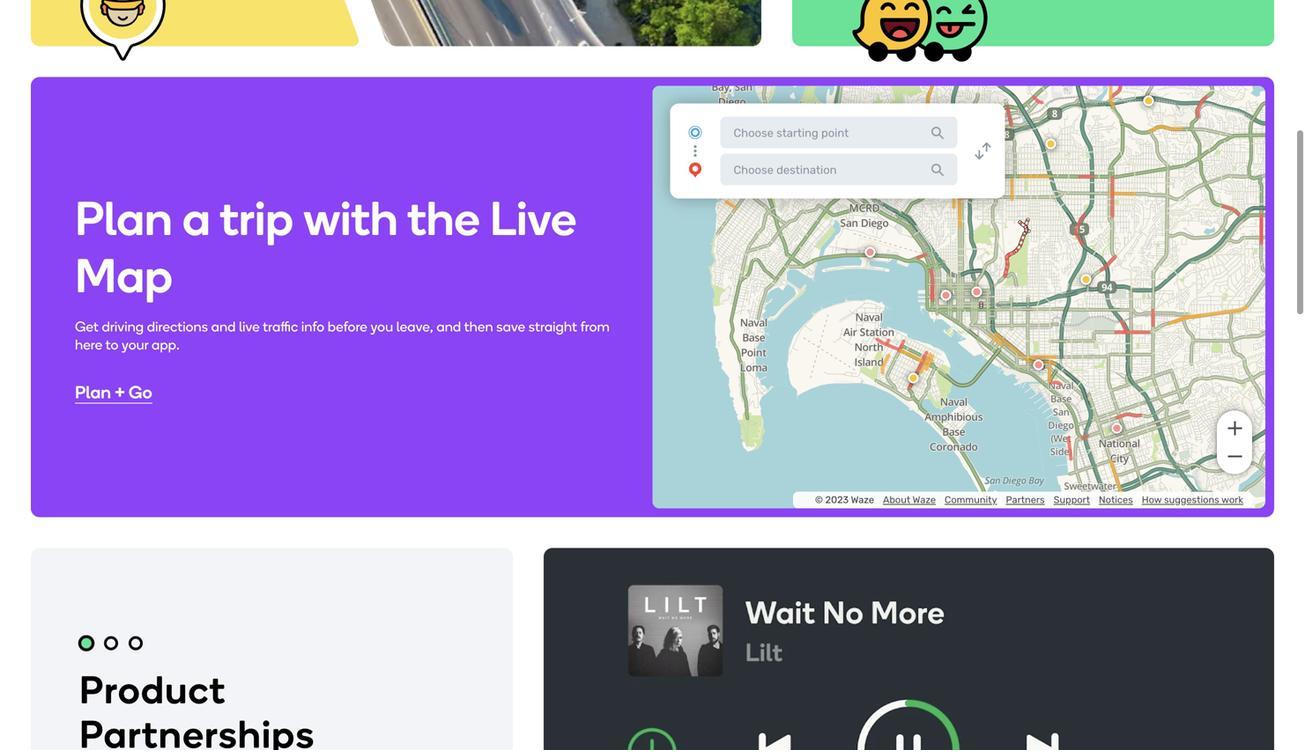 Task type: vqa. For each thing, say whether or not it's contained in the screenshot.
Cincinnati-Oh.Gov link
no



Task type: describe. For each thing, give the bounding box(es) containing it.
from
[[580, 318, 610, 335]]

plan a trip with the live map
[[75, 190, 576, 304]]

map
[[75, 247, 173, 304]]

leave,
[[396, 318, 433, 335]]

the
[[407, 190, 480, 247]]

driving
[[102, 318, 144, 335]]

traffic
[[263, 318, 298, 335]]

then
[[464, 318, 493, 335]]

+
[[115, 382, 125, 403]]

image of music controls with a map in the background image
[[544, 548, 1274, 751]]

info
[[301, 318, 324, 335]]

product partnerships
[[79, 667, 315, 751]]

live
[[490, 190, 576, 247]]

plan + go link
[[75, 382, 152, 403]]

get driving directions and live traffic info before you leave, and then save straight from here to your app.
[[75, 318, 610, 353]]

a
[[182, 190, 211, 247]]

trip
[[220, 190, 294, 247]]

plan for plan + go
[[75, 382, 111, 403]]

plan for plan a trip with the live map
[[75, 190, 173, 247]]

with
[[304, 190, 398, 247]]

product
[[79, 667, 226, 714]]



Task type: locate. For each thing, give the bounding box(es) containing it.
your
[[122, 337, 148, 353]]

1 and from the left
[[211, 318, 236, 335]]

plan
[[75, 190, 173, 247], [75, 382, 111, 403]]

go
[[129, 382, 152, 403]]

before
[[328, 318, 367, 335]]

you
[[371, 318, 393, 335]]

0 vertical spatial plan
[[75, 190, 173, 247]]

app.
[[152, 337, 180, 353]]

save
[[496, 318, 525, 335]]

and left then in the top left of the page
[[437, 318, 461, 335]]

plan left a on the left top of page
[[75, 190, 173, 247]]

2 plan from the top
[[75, 382, 111, 403]]

plan inside plan a trip with the live map
[[75, 190, 173, 247]]

1 plan from the top
[[75, 190, 173, 247]]

here
[[75, 337, 102, 353]]

and left live
[[211, 318, 236, 335]]

partnerships
[[79, 712, 315, 751]]

2 and from the left
[[437, 318, 461, 335]]

get
[[75, 318, 99, 335]]

0 horizontal spatial and
[[211, 318, 236, 335]]

straight
[[529, 318, 577, 335]]

1 vertical spatial plan
[[75, 382, 111, 403]]

plan + go
[[75, 382, 152, 403]]

plan left +
[[75, 382, 111, 403]]

1 horizontal spatial and
[[437, 318, 461, 335]]

directions
[[147, 318, 208, 335]]

and
[[211, 318, 236, 335], [437, 318, 461, 335]]

live
[[239, 318, 260, 335]]

to
[[105, 337, 118, 353]]



